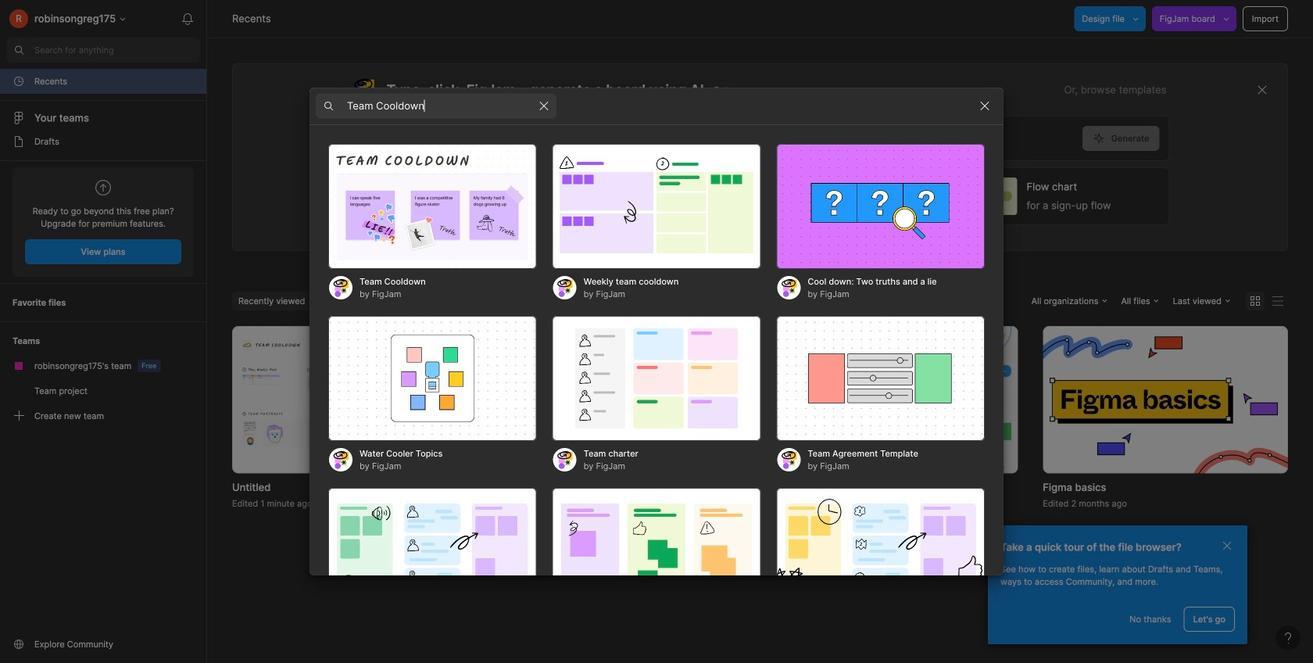 Task type: locate. For each thing, give the bounding box(es) containing it.
Ex: A weekly team meeting, starting with an ice breaker field
[[352, 117, 1083, 160]]

cool down: two truths and a lie image
[[777, 144, 985, 269]]

file thumbnail image
[[503, 326, 748, 473], [773, 326, 1018, 473], [1044, 326, 1289, 473], [240, 336, 470, 463]]

weekly team cooldown image
[[553, 144, 761, 269]]

water cooler topics image
[[328, 316, 537, 441]]

team agreement template image
[[777, 316, 985, 441]]

community 16 image
[[13, 638, 25, 651]]

dialog
[[310, 87, 1004, 663]]



Task type: describe. For each thing, give the bounding box(es) containing it.
team meeting agenda image
[[777, 488, 985, 613]]

team stand up image
[[553, 488, 761, 613]]

recent 16 image
[[13, 75, 25, 88]]

bell 32 image
[[175, 6, 200, 31]]

search 32 image
[[6, 38, 31, 63]]

Search templates text field
[[347, 97, 532, 115]]

page 16 image
[[13, 135, 25, 148]]

team weekly image
[[328, 488, 537, 613]]

team cooldown image
[[328, 144, 537, 269]]

team charter image
[[553, 316, 761, 441]]

Search for anything text field
[[34, 44, 200, 56]]



